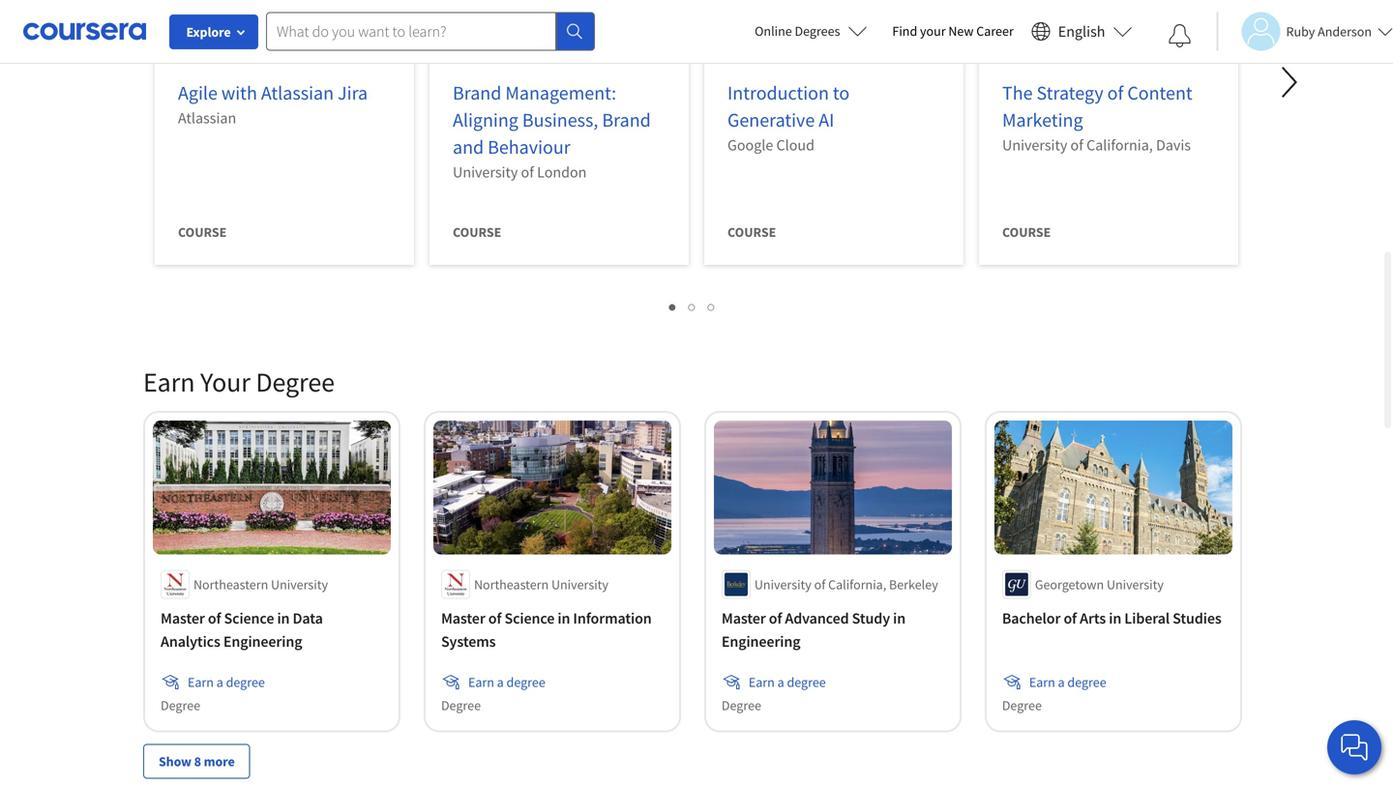 Task type: locate. For each thing, give the bounding box(es) containing it.
1 vertical spatial california,
[[828, 576, 886, 593]]

advanced
[[785, 609, 849, 628]]

brand right business,
[[602, 108, 651, 132]]

0 horizontal spatial northeastern university
[[194, 576, 328, 593]]

california, up study
[[828, 576, 886, 593]]

agile with atlassian jira atlassian
[[178, 81, 368, 128]]

brand management: aligning business, brand and behaviour link
[[453, 81, 651, 159]]

1 science from the left
[[224, 609, 274, 628]]

3 earn a degree from the left
[[749, 674, 826, 691]]

of inside brand management: aligning business, brand and behaviour university of london
[[521, 163, 534, 182]]

free for introduction to generative ai
[[916, 35, 938, 50]]

2 in from the left
[[558, 609, 570, 628]]

of left advanced
[[769, 609, 782, 628]]

3 a from the left
[[778, 674, 784, 691]]

master inside master of advanced study in engineering
[[722, 609, 766, 628]]

explore
[[186, 23, 231, 41]]

northeastern up master of science in information systems
[[474, 576, 549, 593]]

atlassian down "agile"
[[178, 108, 236, 128]]

8
[[194, 753, 201, 770]]

1 master from the left
[[161, 609, 205, 628]]

jira
[[338, 81, 368, 105]]

earn
[[143, 365, 195, 399], [188, 674, 214, 691], [468, 674, 494, 691], [749, 674, 775, 691], [1029, 674, 1055, 691]]

generative
[[728, 108, 815, 132]]

university up information
[[551, 576, 608, 593]]

1 free from the left
[[366, 35, 388, 50]]

earn a degree down systems
[[468, 674, 545, 691]]

degree down the arts
[[1068, 674, 1107, 691]]

anderson
[[1318, 23, 1372, 40]]

the strategy of content marketing link
[[1002, 81, 1193, 132]]

1 horizontal spatial california,
[[1087, 135, 1153, 155]]

4 a from the left
[[1058, 674, 1065, 691]]

content
[[1127, 81, 1193, 105]]

earn a degree
[[188, 674, 265, 691], [468, 674, 545, 691], [749, 674, 826, 691], [1029, 674, 1107, 691]]

in right the arts
[[1109, 609, 1122, 628]]

2 earn a degree from the left
[[468, 674, 545, 691]]

2 horizontal spatial master
[[722, 609, 766, 628]]

3 master from the left
[[722, 609, 766, 628]]

find your new career
[[892, 22, 1014, 40]]

2 master from the left
[[441, 609, 485, 628]]

1 horizontal spatial brand
[[602, 108, 651, 132]]

next slide image
[[1266, 59, 1313, 105]]

0 horizontal spatial free
[[366, 35, 388, 50]]

brand up "aligning"
[[453, 81, 502, 105]]

1 horizontal spatial free
[[916, 35, 938, 50]]

None search field
[[266, 12, 595, 51]]

berkeley
[[889, 576, 938, 593]]

master inside master of science in data analytics engineering
[[161, 609, 205, 628]]

of
[[1107, 81, 1124, 105], [1071, 135, 1084, 155], [521, 163, 534, 182], [814, 576, 826, 593], [208, 609, 221, 628], [488, 609, 502, 628], [769, 609, 782, 628], [1064, 609, 1077, 628]]

introduction to generative ai link
[[728, 81, 850, 132]]

0 horizontal spatial atlassian
[[178, 108, 236, 128]]

3 in from the left
[[893, 609, 906, 628]]

earn a degree down "analytics"
[[188, 674, 265, 691]]

in left information
[[558, 609, 570, 628]]

agile
[[178, 81, 218, 105]]

ruby
[[1286, 23, 1315, 40]]

online degrees button
[[739, 10, 883, 52]]

master of advanced study in engineering link
[[722, 607, 944, 653]]

university
[[1002, 135, 1068, 155], [453, 163, 518, 182], [271, 576, 328, 593], [551, 576, 608, 593], [755, 576, 812, 593], [1107, 576, 1164, 593]]

2 degree from the left
[[507, 674, 545, 691]]

0 horizontal spatial california,
[[828, 576, 886, 593]]

1 horizontal spatial northeastern university
[[474, 576, 608, 593]]

list containing 1
[[143, 295, 1242, 317]]

of up systems
[[488, 609, 502, 628]]

northeastern university up master of science in data analytics engineering link
[[194, 576, 328, 593]]

a for engineering
[[778, 674, 784, 691]]

of left the arts
[[1064, 609, 1077, 628]]

earn down "analytics"
[[188, 674, 214, 691]]

brand
[[453, 81, 502, 105], [602, 108, 651, 132]]

1 degree from the left
[[226, 674, 265, 691]]

davis
[[1156, 135, 1191, 155]]

northeastern university
[[194, 576, 328, 593], [474, 576, 608, 593]]

1 horizontal spatial atlassian
[[261, 81, 334, 105]]

1 horizontal spatial engineering
[[722, 632, 801, 651]]

course for marketing
[[1002, 223, 1051, 241]]

behaviour
[[488, 135, 571, 159]]

2 engineering from the left
[[722, 632, 801, 651]]

free up content
[[1191, 35, 1212, 50]]

northeastern for analytics
[[194, 576, 268, 593]]

engineering
[[223, 632, 302, 651], [722, 632, 801, 651]]

master
[[161, 609, 205, 628], [441, 609, 485, 628], [722, 609, 766, 628]]

degree down master of advanced study in engineering
[[787, 674, 826, 691]]

2 a from the left
[[497, 674, 504, 691]]

more
[[204, 753, 235, 770]]

degree down master of science in data analytics engineering
[[226, 674, 265, 691]]

the strategy of content marketing university of california, davis
[[1002, 81, 1193, 155]]

free up jira
[[366, 35, 388, 50]]

university down and
[[453, 163, 518, 182]]

northeastern university up master of science in information systems
[[474, 576, 608, 593]]

university up advanced
[[755, 576, 812, 593]]

2 northeastern from the left
[[474, 576, 549, 593]]

a down bachelor
[[1058, 674, 1065, 691]]

0 vertical spatial brand
[[453, 81, 502, 105]]

1 course from the left
[[178, 223, 227, 241]]

master left advanced
[[722, 609, 766, 628]]

4 degree from the left
[[1068, 674, 1107, 691]]

1 northeastern university from the left
[[194, 576, 328, 593]]

earn a degree down the arts
[[1029, 674, 1107, 691]]

free for the strategy of content marketing
[[1191, 35, 1212, 50]]

1 horizontal spatial master
[[441, 609, 485, 628]]

0 horizontal spatial brand
[[453, 81, 502, 105]]

degree
[[226, 674, 265, 691], [507, 674, 545, 691], [787, 674, 826, 691], [1068, 674, 1107, 691]]

degree
[[256, 365, 335, 399], [161, 697, 200, 714], [441, 697, 481, 714], [722, 697, 761, 714], [1002, 697, 1042, 714]]

3 course from the left
[[728, 223, 776, 241]]

bachelor
[[1002, 609, 1061, 628]]

4 course from the left
[[1002, 223, 1051, 241]]

degree for studies
[[1068, 674, 1107, 691]]

northeastern university for information
[[474, 576, 608, 593]]

0 horizontal spatial science
[[224, 609, 274, 628]]

master of science in information systems link
[[441, 607, 664, 653]]

english button
[[1023, 0, 1140, 63]]

northeastern
[[194, 576, 268, 593], [474, 576, 549, 593]]

course
[[178, 223, 227, 241], [453, 223, 502, 241], [728, 223, 776, 241], [1002, 223, 1051, 241]]

engineering down advanced
[[722, 632, 801, 651]]

3 degree from the left
[[787, 674, 826, 691]]

degree for analytics
[[226, 674, 265, 691]]

earn left the your
[[143, 365, 195, 399]]

earn down bachelor
[[1029, 674, 1055, 691]]

1 in from the left
[[277, 609, 290, 628]]

1 northeastern from the left
[[194, 576, 268, 593]]

4 earn a degree from the left
[[1029, 674, 1107, 691]]

ai
[[819, 108, 834, 132]]

to
[[833, 81, 850, 105]]

0 vertical spatial california,
[[1087, 135, 1153, 155]]

1 earn a degree from the left
[[188, 674, 265, 691]]

the
[[1002, 81, 1033, 105]]

1 a from the left
[[216, 674, 223, 691]]

earn for master of advanced study in engineering
[[749, 674, 775, 691]]

list
[[143, 295, 1242, 317]]

of up "analytics"
[[208, 609, 221, 628]]

What do you want to learn? text field
[[266, 12, 556, 51]]

california, down the strategy of content marketing "link"
[[1087, 135, 1153, 155]]

atlassian
[[261, 81, 334, 105], [178, 108, 236, 128]]

your
[[920, 22, 946, 40]]

business,
[[522, 108, 598, 132]]

arts
[[1080, 609, 1106, 628]]

2 science from the left
[[505, 609, 555, 628]]

science
[[224, 609, 274, 628], [505, 609, 555, 628]]

science left information
[[505, 609, 555, 628]]

university up liberal
[[1107, 576, 1164, 593]]

degrees
[[795, 22, 840, 40]]

brand management: aligning business, brand and behaviour university of london
[[453, 81, 651, 182]]

atlassian left jira
[[261, 81, 334, 105]]

a
[[216, 674, 223, 691], [497, 674, 504, 691], [778, 674, 784, 691], [1058, 674, 1065, 691]]

earn down master of advanced study in engineering
[[749, 674, 775, 691]]

california,
[[1087, 135, 1153, 155], [828, 576, 886, 593]]

university inside the strategy of content marketing university of california, davis
[[1002, 135, 1068, 155]]

online degrees
[[755, 22, 840, 40]]

0 horizontal spatial engineering
[[223, 632, 302, 651]]

science inside master of science in information systems
[[505, 609, 555, 628]]

1 horizontal spatial northeastern
[[474, 576, 549, 593]]

in inside master of science in information systems
[[558, 609, 570, 628]]

agile with atlassian jira link
[[178, 81, 368, 105]]

california, inside the strategy of content marketing university of california, davis
[[1087, 135, 1153, 155]]

earn a degree down master of advanced study in engineering
[[749, 674, 826, 691]]

earn down systems
[[468, 674, 494, 691]]

0 horizontal spatial master
[[161, 609, 205, 628]]

4 in from the left
[[1109, 609, 1122, 628]]

ruby anderson button
[[1217, 12, 1393, 51]]

degree down master of science in information systems
[[507, 674, 545, 691]]

free
[[366, 35, 388, 50], [916, 35, 938, 50], [1191, 35, 1212, 50]]

master up "analytics"
[[161, 609, 205, 628]]

london
[[537, 163, 587, 182]]

2 free from the left
[[916, 35, 938, 50]]

science inside master of science in data analytics engineering
[[224, 609, 274, 628]]

in
[[277, 609, 290, 628], [558, 609, 570, 628], [893, 609, 906, 628], [1109, 609, 1122, 628]]

a down "analytics"
[[216, 674, 223, 691]]

of down behaviour
[[521, 163, 534, 182]]

in left data
[[277, 609, 290, 628]]

university down marketing at the right top of page
[[1002, 135, 1068, 155]]

in for bachelor of arts in liberal studies
[[1109, 609, 1122, 628]]

2 horizontal spatial free
[[1191, 35, 1212, 50]]

and
[[453, 135, 484, 159]]

a down master of science in information systems
[[497, 674, 504, 691]]

bachelor of arts in liberal studies link
[[1002, 607, 1225, 630]]

0 horizontal spatial northeastern
[[194, 576, 268, 593]]

earn for bachelor of arts in liberal studies
[[1029, 674, 1055, 691]]

of inside master of science in data analytics engineering
[[208, 609, 221, 628]]

study
[[852, 609, 890, 628]]

1 horizontal spatial science
[[505, 609, 555, 628]]

earn your degree collection element
[[132, 334, 1254, 787]]

in inside master of science in data analytics engineering
[[277, 609, 290, 628]]

3 free from the left
[[1191, 35, 1212, 50]]

in right study
[[893, 609, 906, 628]]

2 northeastern university from the left
[[474, 576, 608, 593]]

degree for master of science in information systems
[[441, 697, 481, 714]]

systems
[[441, 632, 496, 651]]

northeastern up master of science in data analytics engineering
[[194, 576, 268, 593]]

a down master of advanced study in engineering
[[778, 674, 784, 691]]

1 engineering from the left
[[223, 632, 302, 651]]

georgetown
[[1035, 576, 1104, 593]]

master up systems
[[441, 609, 485, 628]]

engineering down data
[[223, 632, 302, 651]]

information
[[573, 609, 652, 628]]

of up advanced
[[814, 576, 826, 593]]

university of california, berkeley
[[755, 576, 938, 593]]

engineering inside master of advanced study in engineering
[[722, 632, 801, 651]]

free left new
[[916, 35, 938, 50]]

master inside master of science in information systems
[[441, 609, 485, 628]]

science for analytics
[[224, 609, 274, 628]]

science left data
[[224, 609, 274, 628]]



Task type: describe. For each thing, give the bounding box(es) containing it.
1 vertical spatial atlassian
[[178, 108, 236, 128]]

3 button
[[702, 295, 722, 317]]

in for master of science in information systems
[[558, 609, 570, 628]]

master of advanced study in engineering
[[722, 609, 906, 651]]

northeastern for systems
[[474, 576, 549, 593]]

2 button
[[683, 295, 702, 317]]

degree for master of advanced study in engineering
[[722, 697, 761, 714]]

bachelor of arts in liberal studies
[[1002, 609, 1222, 628]]

a for studies
[[1058, 674, 1065, 691]]

earn a degree for systems
[[468, 674, 545, 691]]

studies
[[1173, 609, 1222, 628]]

ruby anderson
[[1286, 23, 1372, 40]]

with
[[221, 81, 257, 105]]

new
[[949, 22, 974, 40]]

earn a degree for analytics
[[188, 674, 265, 691]]

1 vertical spatial brand
[[602, 108, 651, 132]]

online
[[755, 22, 792, 40]]

chat with us image
[[1339, 732, 1370, 763]]

master for master of science in data analytics engineering
[[161, 609, 205, 628]]

find
[[892, 22, 917, 40]]

earn for master of science in data analytics engineering
[[188, 674, 214, 691]]

georgetown university
[[1035, 576, 1164, 593]]

university inside brand management: aligning business, brand and behaviour university of london
[[453, 163, 518, 182]]

show
[[159, 753, 191, 770]]

analytics
[[161, 632, 220, 651]]

a for analytics
[[216, 674, 223, 691]]

in for master of science in data analytics engineering
[[277, 609, 290, 628]]

3
[[708, 297, 716, 315]]

1
[[669, 297, 677, 315]]

of left content
[[1107, 81, 1124, 105]]

course for atlassian
[[178, 223, 227, 241]]

data
[[293, 609, 323, 628]]

0 vertical spatial atlassian
[[261, 81, 334, 105]]

2 course from the left
[[453, 223, 502, 241]]

earn your degree
[[143, 365, 335, 399]]

earn a degree for engineering
[[749, 674, 826, 691]]

course for google
[[728, 223, 776, 241]]

free for agile with atlassian jira
[[366, 35, 388, 50]]

introduction
[[728, 81, 829, 105]]

of inside master of science in information systems
[[488, 609, 502, 628]]

career
[[977, 22, 1014, 40]]

find your new career link
[[883, 19, 1023, 44]]

strategy
[[1037, 81, 1104, 105]]

master of science in data analytics engineering
[[161, 609, 323, 651]]

engineering inside master of science in data analytics engineering
[[223, 632, 302, 651]]

science for systems
[[505, 609, 555, 628]]

explore button
[[169, 15, 258, 49]]

of down marketing at the right top of page
[[1071, 135, 1084, 155]]

master of science in data analytics engineering link
[[161, 607, 383, 653]]

show 8 more button
[[143, 744, 250, 779]]

cloud
[[776, 135, 815, 155]]

show 8 more
[[159, 753, 235, 770]]

earn for master of science in information systems
[[468, 674, 494, 691]]

master for master of science in information systems
[[441, 609, 485, 628]]

degree for systems
[[507, 674, 545, 691]]

2
[[689, 297, 697, 315]]

a for systems
[[497, 674, 504, 691]]

google
[[728, 135, 773, 155]]

of inside master of advanced study in engineering
[[769, 609, 782, 628]]

california, inside earn your degree collection element
[[828, 576, 886, 593]]

management:
[[505, 81, 616, 105]]

show notifications image
[[1168, 24, 1191, 47]]

university up data
[[271, 576, 328, 593]]

coursera image
[[23, 16, 146, 47]]

degree for master of science in data analytics engineering
[[161, 697, 200, 714]]

aligning
[[453, 108, 518, 132]]

introduction to generative ai google cloud
[[728, 81, 850, 155]]

degree for engineering
[[787, 674, 826, 691]]

1 button
[[664, 295, 683, 317]]

liberal
[[1125, 609, 1170, 628]]

northeastern university for data
[[194, 576, 328, 593]]

degree for bachelor of arts in liberal studies
[[1002, 697, 1042, 714]]

master of science in information systems
[[441, 609, 652, 651]]

earn a degree for studies
[[1029, 674, 1107, 691]]

in inside master of advanced study in engineering
[[893, 609, 906, 628]]

marketing
[[1002, 108, 1083, 132]]

your
[[200, 365, 250, 399]]

english
[[1058, 22, 1105, 41]]

master for master of advanced study in engineering
[[722, 609, 766, 628]]



Task type: vqa. For each thing, say whether or not it's contained in the screenshot.
"(UX)"
no



